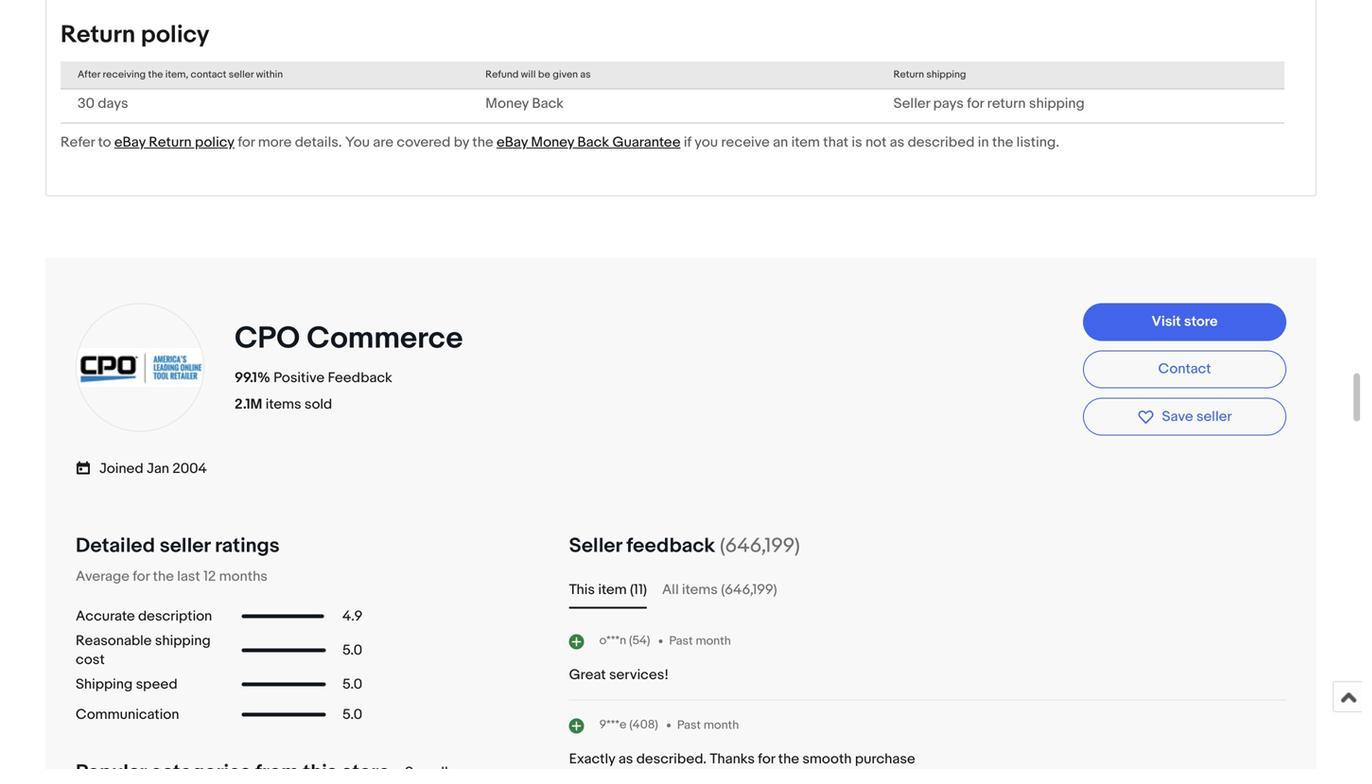Task type: describe. For each thing, give the bounding box(es) containing it.
all
[[662, 582, 679, 599]]

pays
[[934, 95, 964, 112]]

details.
[[295, 134, 342, 151]]

money back
[[486, 95, 564, 112]]

great services!
[[569, 667, 669, 684]]

99.1%
[[235, 369, 270, 386]]

visit store link
[[1084, 303, 1287, 341]]

shipping
[[76, 676, 133, 693]]

in
[[978, 134, 990, 151]]

tab list containing this item (11)
[[569, 579, 1287, 601]]

given
[[553, 69, 578, 81]]

0 horizontal spatial as
[[580, 69, 591, 81]]

contact
[[1159, 360, 1212, 377]]

to
[[98, 134, 111, 151]]

be
[[538, 69, 551, 81]]

return
[[988, 95, 1026, 112]]

99.1% positive feedback
[[235, 369, 393, 386]]

the right in
[[993, 134, 1014, 151]]

o***n
[[600, 634, 627, 648]]

purchase
[[855, 751, 916, 768]]

cpo commerce image
[[74, 348, 206, 387]]

shipping for reasonable shipping cost
[[155, 633, 211, 650]]

the left item,
[[148, 69, 163, 81]]

seller feedback (646,199)
[[569, 534, 800, 558]]

cpo commerce link
[[235, 320, 470, 357]]

within
[[256, 69, 283, 81]]

the left smooth
[[779, 751, 800, 768]]

joined jan 2004
[[99, 460, 207, 477]]

days
[[98, 95, 128, 112]]

1 ebay from the left
[[114, 134, 146, 151]]

5.0 for shipping
[[343, 642, 363, 659]]

sold
[[305, 396, 332, 413]]

(54)
[[629, 634, 651, 648]]

seller for seller feedback (646,199)
[[569, 534, 622, 558]]

the right by
[[473, 134, 494, 151]]

30 days
[[78, 95, 128, 112]]

store
[[1185, 313, 1218, 330]]

smooth
[[803, 751, 852, 768]]

shipping speed
[[76, 676, 178, 693]]

30
[[78, 95, 95, 112]]

thanks
[[710, 751, 755, 768]]

is
[[852, 134, 863, 151]]

average for the last 12 months
[[76, 568, 268, 585]]

will
[[521, 69, 536, 81]]

by
[[454, 134, 469, 151]]

exactly as described. thanks for the smooth purchase
[[569, 751, 916, 768]]

more
[[258, 134, 292, 151]]

listing.
[[1017, 134, 1060, 151]]

receiving
[[103, 69, 146, 81]]

save
[[1163, 408, 1194, 425]]

contact link
[[1084, 350, 1287, 388]]

(11)
[[630, 582, 647, 599]]

shipping for return shipping
[[927, 69, 967, 81]]

months
[[219, 568, 268, 585]]

an
[[773, 134, 789, 151]]

9***e (408)
[[600, 718, 659, 732]]

cpo commerce
[[235, 320, 463, 357]]

description
[[138, 608, 212, 625]]

great
[[569, 667, 606, 684]]

covered
[[397, 134, 451, 151]]

1 horizontal spatial seller
[[229, 69, 254, 81]]

reasonable
[[76, 633, 152, 650]]

refund will be given as
[[486, 69, 591, 81]]

cpo
[[235, 320, 300, 357]]

are
[[373, 134, 394, 151]]

return for return policy
[[61, 20, 135, 50]]

this
[[569, 582, 595, 599]]

0 horizontal spatial money
[[486, 95, 529, 112]]

save seller
[[1163, 408, 1233, 425]]

2004
[[173, 460, 207, 477]]

for right "average"
[[133, 568, 150, 585]]

not
[[866, 134, 887, 151]]

return policy
[[61, 20, 210, 50]]

(408)
[[630, 718, 659, 732]]



Task type: locate. For each thing, give the bounding box(es) containing it.
return shipping
[[894, 69, 967, 81]]

seller pays for return shipping
[[894, 95, 1085, 112]]

guarantee
[[613, 134, 681, 151]]

described
[[908, 134, 975, 151]]

items for 2.1m
[[266, 396, 301, 413]]

policy left more
[[195, 134, 235, 151]]

save seller button
[[1084, 398, 1287, 436]]

money down refund
[[486, 95, 529, 112]]

1 horizontal spatial items
[[682, 582, 718, 599]]

past for services!
[[669, 634, 693, 649]]

communication
[[76, 706, 179, 724]]

feedback
[[328, 369, 393, 386]]

cost
[[76, 652, 105, 669]]

1 vertical spatial as
[[890, 134, 905, 151]]

after
[[78, 69, 100, 81]]

(646,199) up all items (646,199)
[[720, 534, 800, 558]]

0 horizontal spatial seller
[[160, 534, 210, 558]]

1 5.0 from the top
[[343, 642, 363, 659]]

past up described. at the bottom
[[677, 718, 701, 733]]

items
[[266, 396, 301, 413], [682, 582, 718, 599]]

(646,199) inside "tab list"
[[721, 582, 778, 599]]

receive
[[721, 134, 770, 151]]

policy up item,
[[141, 20, 210, 50]]

as right the given
[[580, 69, 591, 81]]

1 horizontal spatial money
[[531, 134, 575, 151]]

after receiving the item, contact seller within
[[78, 69, 283, 81]]

ebay money back guarantee link
[[497, 134, 681, 151]]

items right all on the bottom
[[682, 582, 718, 599]]

policy
[[141, 20, 210, 50], [195, 134, 235, 151]]

items down positive
[[266, 396, 301, 413]]

0 vertical spatial shipping
[[927, 69, 967, 81]]

the left last
[[153, 568, 174, 585]]

average
[[76, 568, 130, 585]]

1 vertical spatial seller
[[1197, 408, 1233, 425]]

1 vertical spatial shipping
[[1030, 95, 1085, 112]]

0 vertical spatial seller
[[894, 95, 930, 112]]

ratings
[[215, 534, 280, 558]]

0 vertical spatial past month
[[669, 634, 731, 649]]

accurate
[[76, 608, 135, 625]]

2 5.0 from the top
[[343, 676, 363, 693]]

past month down all items (646,199)
[[669, 634, 731, 649]]

items inside "tab list"
[[682, 582, 718, 599]]

seller down return shipping
[[894, 95, 930, 112]]

item,
[[165, 69, 188, 81]]

(646,199)
[[720, 534, 800, 558], [721, 582, 778, 599]]

refer
[[61, 134, 95, 151]]

return for return shipping
[[894, 69, 925, 81]]

back down be on the top of page
[[532, 95, 564, 112]]

1 vertical spatial past
[[677, 718, 701, 733]]

that
[[824, 134, 849, 151]]

past month up thanks
[[677, 718, 739, 733]]

ebay right to
[[114, 134, 146, 151]]

1 horizontal spatial ebay
[[497, 134, 528, 151]]

money
[[486, 95, 529, 112], [531, 134, 575, 151]]

1 vertical spatial back
[[578, 134, 610, 151]]

2 vertical spatial 5.0
[[343, 706, 363, 724]]

past right (54)
[[669, 634, 693, 649]]

visit
[[1152, 313, 1182, 330]]

ebay
[[114, 134, 146, 151], [497, 134, 528, 151]]

past month
[[669, 634, 731, 649], [677, 718, 739, 733]]

1 vertical spatial month
[[704, 718, 739, 733]]

the
[[148, 69, 163, 81], [473, 134, 494, 151], [993, 134, 1014, 151], [153, 568, 174, 585], [779, 751, 800, 768]]

detailed seller ratings
[[76, 534, 280, 558]]

joined
[[99, 460, 144, 477]]

0 horizontal spatial ebay
[[114, 134, 146, 151]]

return right to
[[149, 134, 192, 151]]

ebay down money back
[[497, 134, 528, 151]]

month
[[696, 634, 731, 649], [704, 718, 739, 733]]

(646,199) down seller feedback (646,199)
[[721, 582, 778, 599]]

2 horizontal spatial shipping
[[1030, 95, 1085, 112]]

seller right save at the bottom right of page
[[1197, 408, 1233, 425]]

5.0 for speed
[[343, 676, 363, 693]]

9***e
[[600, 718, 627, 732]]

2 vertical spatial return
[[149, 134, 192, 151]]

0 vertical spatial seller
[[229, 69, 254, 81]]

visit store
[[1152, 313, 1218, 330]]

0 horizontal spatial items
[[266, 396, 301, 413]]

you
[[695, 134, 718, 151]]

described.
[[637, 751, 707, 768]]

2 horizontal spatial as
[[890, 134, 905, 151]]

this item (11)
[[569, 582, 647, 599]]

ebay return policy link
[[114, 134, 235, 151]]

1 vertical spatial seller
[[569, 534, 622, 558]]

1 vertical spatial policy
[[195, 134, 235, 151]]

accurate description
[[76, 608, 212, 625]]

1 vertical spatial return
[[894, 69, 925, 81]]

services!
[[609, 667, 669, 684]]

seller left within
[[229, 69, 254, 81]]

3 5.0 from the top
[[343, 706, 363, 724]]

0 vertical spatial month
[[696, 634, 731, 649]]

2.1m
[[235, 396, 262, 413]]

past month for services!
[[669, 634, 731, 649]]

1 vertical spatial items
[[682, 582, 718, 599]]

past for as
[[677, 718, 701, 733]]

0 vertical spatial back
[[532, 95, 564, 112]]

item inside "tab list"
[[598, 582, 627, 599]]

shipping up listing.
[[1030, 95, 1085, 112]]

0 vertical spatial money
[[486, 95, 529, 112]]

o***n (54)
[[600, 634, 651, 648]]

seller up this item (11) at the bottom of the page
[[569, 534, 622, 558]]

1 vertical spatial (646,199)
[[721, 582, 778, 599]]

item left (11)
[[598, 582, 627, 599]]

0 vertical spatial policy
[[141, 20, 210, 50]]

feedback
[[627, 534, 716, 558]]

0 horizontal spatial return
[[61, 20, 135, 50]]

seller for save seller
[[1197, 408, 1233, 425]]

2 vertical spatial shipping
[[155, 633, 211, 650]]

1 horizontal spatial back
[[578, 134, 610, 151]]

seller inside button
[[1197, 408, 1233, 425]]

0 vertical spatial return
[[61, 20, 135, 50]]

as right not
[[890, 134, 905, 151]]

0 vertical spatial as
[[580, 69, 591, 81]]

seller for seller pays for return shipping
[[894, 95, 930, 112]]

for
[[967, 95, 985, 112], [238, 134, 255, 151], [133, 568, 150, 585], [758, 751, 775, 768]]

4.9
[[343, 608, 363, 625]]

if
[[684, 134, 692, 151]]

seller up last
[[160, 534, 210, 558]]

1 vertical spatial item
[[598, 582, 627, 599]]

text__icon wrapper image
[[76, 458, 99, 477]]

1 horizontal spatial return
[[149, 134, 192, 151]]

0 vertical spatial (646,199)
[[720, 534, 800, 558]]

refund
[[486, 69, 519, 81]]

1 horizontal spatial shipping
[[927, 69, 967, 81]]

0 horizontal spatial item
[[598, 582, 627, 599]]

1 vertical spatial past month
[[677, 718, 739, 733]]

month for as
[[704, 718, 739, 733]]

2.1m items sold
[[235, 396, 332, 413]]

0 horizontal spatial back
[[532, 95, 564, 112]]

0 vertical spatial 5.0
[[343, 642, 363, 659]]

0 vertical spatial items
[[266, 396, 301, 413]]

month up thanks
[[704, 718, 739, 733]]

all items (646,199)
[[662, 582, 778, 599]]

shipping down description
[[155, 633, 211, 650]]

2 vertical spatial seller
[[160, 534, 210, 558]]

(646,199) for seller feedback (646,199)
[[720, 534, 800, 558]]

2 vertical spatial as
[[619, 751, 633, 768]]

seller for detailed seller ratings
[[160, 534, 210, 558]]

for right thanks
[[758, 751, 775, 768]]

1 horizontal spatial item
[[792, 134, 820, 151]]

12
[[204, 568, 216, 585]]

item
[[792, 134, 820, 151], [598, 582, 627, 599]]

money down money back
[[531, 134, 575, 151]]

1 horizontal spatial as
[[619, 751, 633, 768]]

item right an
[[792, 134, 820, 151]]

(646,199) for all items (646,199)
[[721, 582, 778, 599]]

speed
[[136, 676, 178, 693]]

2 ebay from the left
[[497, 134, 528, 151]]

as right exactly
[[619, 751, 633, 768]]

0 vertical spatial past
[[669, 634, 693, 649]]

exactly
[[569, 751, 616, 768]]

reasonable shipping cost
[[76, 633, 211, 669]]

0 horizontal spatial shipping
[[155, 633, 211, 650]]

return up after
[[61, 20, 135, 50]]

0 horizontal spatial seller
[[569, 534, 622, 558]]

1 vertical spatial 5.0
[[343, 676, 363, 693]]

detailed
[[76, 534, 155, 558]]

2 horizontal spatial seller
[[1197, 408, 1233, 425]]

month down all items (646,199)
[[696, 634, 731, 649]]

items for all
[[682, 582, 718, 599]]

jan
[[147, 460, 169, 477]]

0 vertical spatial item
[[792, 134, 820, 151]]

month for services!
[[696, 634, 731, 649]]

shipping inside reasonable shipping cost
[[155, 633, 211, 650]]

return up described
[[894, 69, 925, 81]]

2 horizontal spatial return
[[894, 69, 925, 81]]

as
[[580, 69, 591, 81], [890, 134, 905, 151], [619, 751, 633, 768]]

positive
[[274, 369, 325, 386]]

refer to ebay return policy for more details. you are covered by the ebay money back guarantee if you receive an item that is not as described in the listing.
[[61, 134, 1060, 151]]

for left more
[[238, 134, 255, 151]]

commerce
[[307, 320, 463, 357]]

past month for as
[[677, 718, 739, 733]]

for right the pays
[[967, 95, 985, 112]]

back left guarantee
[[578, 134, 610, 151]]

contact
[[191, 69, 227, 81]]

1 vertical spatial money
[[531, 134, 575, 151]]

tab list
[[569, 579, 1287, 601]]

seller
[[894, 95, 930, 112], [569, 534, 622, 558]]

shipping up the pays
[[927, 69, 967, 81]]

1 horizontal spatial seller
[[894, 95, 930, 112]]



Task type: vqa. For each thing, say whether or not it's contained in the screenshot.
from within the region
no



